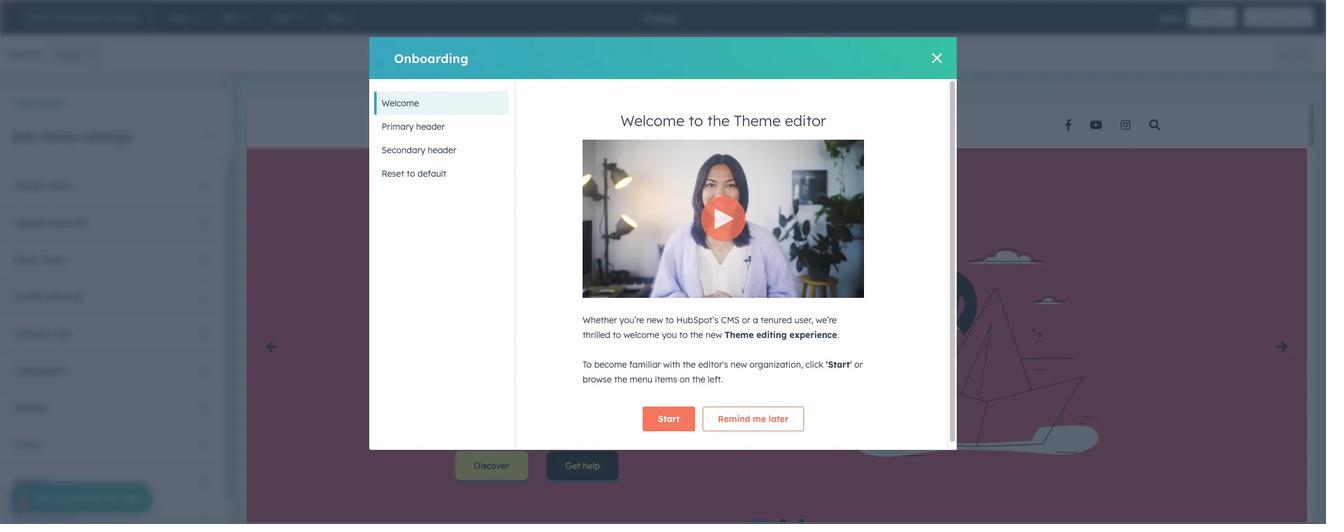 Task type: vqa. For each thing, say whether or not it's contained in the screenshot.
the Size text box
no



Task type: locate. For each thing, give the bounding box(es) containing it.
2 caret image from the top
[[198, 442, 210, 450]]

header
[[416, 121, 445, 132], [428, 145, 457, 156]]

general view
[[15, 329, 71, 340]]

header down welcome button
[[416, 121, 445, 132]]

0 horizontal spatial theme
[[41, 129, 80, 145]]

close image
[[933, 53, 943, 63]]

tenured
[[761, 315, 793, 326]]

back to marketplace downloads
[[28, 12, 140, 22]]

focus
[[643, 10, 678, 25]]

1 horizontal spatial theme editor
[[747, 79, 801, 90]]

1 vertical spatial caret image
[[198, 442, 210, 450]]

1 vertical spatial editor
[[40, 99, 62, 108]]

0 vertical spatial or
[[742, 315, 751, 326]]

1 link opens in a new window image from the top
[[798, 232, 807, 247]]

learn about the new beta button
[[11, 478, 152, 514]]

theme for edit
[[41, 129, 80, 145]]

watching
[[706, 233, 746, 244]]

secondary header button
[[374, 139, 509, 162]]

1 vertical spatial or
[[855, 360, 863, 371]]

forms
[[15, 440, 42, 451]]

footer colors
[[15, 291, 72, 303]]

welcome inside welcome button
[[382, 98, 419, 109]]

3 caret image from the top
[[198, 479, 210, 487]]

start
[[659, 414, 680, 425]]

1 caret image from the top
[[198, 220, 210, 227]]

colors right header
[[49, 218, 76, 229]]

theme editor
[[747, 79, 801, 90], [12, 99, 62, 108]]

0 vertical spatial header
[[416, 121, 445, 132]]

.
[[838, 330, 840, 341]]

caret image
[[198, 220, 210, 227], [198, 331, 210, 338], [198, 368, 210, 375], [198, 405, 210, 412], [198, 516, 210, 524]]

click
[[806, 360, 824, 371]]

new up welcome
[[647, 315, 663, 326]]

downloads
[[102, 12, 140, 22]]

having trouble watching this video?
[[639, 233, 796, 244]]

2 vertical spatial caret image
[[198, 479, 210, 487]]

or left a
[[742, 315, 751, 326]]

experience
[[790, 330, 838, 341]]

header inside button
[[428, 145, 457, 156]]

welcome for welcome to the theme editor
[[621, 111, 685, 130]]

welcome to the theme editor dialog
[[369, 37, 957, 451]]

theme editing experience .
[[725, 330, 840, 341]]

5 caret image from the top
[[198, 516, 210, 524]]

header up 'reset to default' button
[[428, 145, 457, 156]]

group left w
[[591, 45, 649, 64]]

editor inside dialog
[[785, 111, 827, 130]]

or
[[742, 315, 751, 326], [855, 360, 863, 371]]

preview
[[1199, 12, 1226, 22]]

welcome to the theme editor
[[621, 111, 827, 130]]

group
[[1276, 44, 1315, 65], [591, 45, 649, 64]]

back
[[28, 12, 45, 22]]

1 horizontal spatial theme
[[1282, 12, 1304, 22]]

1 vertical spatial theme
[[41, 129, 80, 145]]

theme editor inside theme editor navigation
[[12, 99, 62, 108]]

welcome for welcome
[[382, 98, 419, 109]]

1 horizontal spatial welcome
[[621, 111, 685, 130]]

1 vertical spatial header
[[428, 145, 457, 156]]

0 vertical spatial colors
[[49, 218, 76, 229]]

become
[[595, 360, 627, 371]]

W text field
[[672, 42, 730, 67]]

on
[[680, 374, 690, 386]]

theme editor button
[[12, 99, 62, 108]]

editor inside navigation
[[40, 99, 62, 108]]

theme inside button
[[1282, 12, 1304, 22]]

the inside whether you're new to hubspot's cms or a tenured user, we're thrilled to welcome you to the new
[[691, 330, 704, 341]]

1 horizontal spatial or
[[855, 360, 863, 371]]

0 vertical spatial theme editor
[[747, 79, 801, 90]]

trouble
[[673, 233, 704, 244]]

link opens in a new window image
[[798, 232, 807, 247], [798, 235, 807, 244]]

whether you're new to hubspot's cms or a tenured user, we're thrilled to welcome you to the new
[[583, 315, 837, 341]]

welcome
[[624, 330, 660, 341]]

0 horizontal spatial or
[[742, 315, 751, 326]]

1 vertical spatial theme editor
[[12, 99, 62, 108]]

remind me later
[[718, 414, 789, 425]]

later
[[769, 414, 789, 425]]

1 vertical spatial colors
[[46, 291, 72, 303]]

colors
[[49, 218, 76, 229], [46, 291, 72, 303]]

you're
[[620, 315, 645, 326]]

theme right edit in the left top of the page
[[41, 129, 80, 145]]

typography
[[15, 366, 67, 377]]

theme editor up edit in the left top of the page
[[12, 99, 62, 108]]

4 caret image from the top
[[198, 405, 210, 412]]

welcome button
[[374, 92, 509, 115]]

menu
[[630, 374, 653, 386]]

edit
[[12, 129, 37, 145]]

editor
[[776, 79, 801, 90], [40, 99, 62, 108], [785, 111, 827, 130]]

to
[[47, 12, 55, 22], [689, 111, 704, 130], [407, 168, 415, 179], [666, 315, 674, 326], [613, 330, 622, 341], [680, 330, 688, 341]]

theme editor up welcome to the theme editor
[[747, 79, 801, 90]]

primary header button
[[374, 115, 509, 139]]

beta
[[119, 493, 138, 504]]

spacing
[[15, 477, 50, 488]]

caret image for buttons
[[198, 405, 210, 412]]

colors for footer colors
[[46, 291, 72, 303]]

welcome
[[382, 98, 419, 109], [621, 111, 685, 130]]

thrilled
[[583, 330, 611, 341]]

2 caret image from the top
[[198, 331, 210, 338]]

secondary
[[382, 145, 426, 156]]

0 vertical spatial theme
[[1282, 12, 1304, 22]]

or right the 'start'
[[855, 360, 863, 371]]

1 vertical spatial welcome
[[621, 111, 685, 130]]

view
[[52, 329, 71, 340]]

familiar
[[630, 360, 661, 371]]

colors right footer
[[46, 291, 72, 303]]

0 horizontal spatial theme editor
[[12, 99, 62, 108]]

caret image
[[198, 294, 210, 301], [198, 442, 210, 450], [198, 479, 210, 487]]

0 vertical spatial caret image
[[198, 294, 210, 301]]

theme editor navigation
[[0, 95, 235, 111]]

0 vertical spatial welcome
[[382, 98, 419, 109]]

primary
[[382, 121, 414, 132]]

theme
[[1282, 12, 1304, 22], [41, 129, 80, 145]]

the
[[708, 111, 730, 130], [691, 330, 704, 341], [683, 360, 696, 371], [615, 374, 628, 386], [693, 374, 706, 386], [85, 493, 98, 504]]

theme right 'publish'
[[1282, 12, 1304, 22]]

general
[[15, 329, 49, 340]]

0 horizontal spatial group
[[591, 45, 649, 64]]

header colors
[[15, 218, 76, 229]]

group down publish theme button
[[1276, 44, 1315, 65]]

reset to default
[[382, 168, 447, 179]]

2 vertical spatial editor
[[785, 111, 827, 130]]

3 caret image from the top
[[198, 368, 210, 375]]

1 horizontal spatial group
[[1276, 44, 1315, 65]]

theme for publish
[[1282, 12, 1304, 22]]

save
[[1160, 12, 1181, 23]]

we're
[[816, 315, 837, 326]]

theme
[[747, 79, 774, 90], [12, 99, 37, 108], [734, 111, 781, 130], [725, 330, 754, 341]]

0 horizontal spatial welcome
[[382, 98, 419, 109]]

video?
[[767, 233, 796, 244]]

new
[[647, 315, 663, 326], [706, 330, 723, 341], [731, 360, 748, 371], [101, 493, 117, 504]]

header inside button
[[416, 121, 445, 132]]

new left beta
[[101, 493, 117, 504]]



Task type: describe. For each thing, give the bounding box(es) containing it.
hubspot's
[[677, 315, 719, 326]]

caret image for spacing
[[198, 479, 210, 487]]

home button
[[47, 42, 102, 67]]

publish
[[1255, 12, 1280, 22]]

on:
[[29, 49, 42, 60]]

remind
[[718, 414, 751, 425]]

about
[[58, 493, 83, 504]]

'start'
[[826, 360, 852, 371]]

me
[[753, 414, 767, 425]]

settings
[[83, 129, 132, 145]]

1 caret image from the top
[[198, 294, 210, 301]]

w
[[656, 50, 665, 61]]

having
[[639, 233, 670, 244]]

reset to default button
[[374, 162, 509, 186]]

publish theme
[[1255, 12, 1304, 22]]

remind me later button
[[703, 407, 805, 432]]

2 link opens in a new window image from the top
[[798, 235, 807, 244]]

header
[[15, 218, 47, 229]]

start button
[[643, 407, 696, 432]]

items
[[655, 374, 678, 386]]

header for primary header
[[416, 121, 445, 132]]

left.
[[708, 374, 723, 386]]

save button
[[1160, 10, 1181, 25]]

with
[[664, 360, 681, 371]]

view
[[6, 49, 27, 60]]

new right editor's
[[731, 360, 748, 371]]

editing
[[757, 330, 787, 341]]

secondary header
[[382, 145, 457, 156]]

primary header
[[382, 121, 445, 132]]

edit theme settings
[[12, 129, 132, 145]]

0 vertical spatial editor
[[776, 79, 801, 90]]

caret image for typography
[[198, 368, 210, 375]]

a
[[753, 315, 759, 326]]

whether
[[583, 315, 617, 326]]

organization,
[[750, 360, 804, 371]]

new down cms
[[706, 330, 723, 341]]

preview button
[[1189, 7, 1237, 27]]

user,
[[795, 315, 814, 326]]

theme inside theme editor navigation
[[12, 99, 37, 108]]

or inside or browse the menu items on the left.
[[855, 360, 863, 371]]

publish theme button
[[1244, 7, 1315, 27]]

having trouble watching this video? status
[[634, 209, 814, 247]]

cms
[[721, 315, 740, 326]]

colors for header colors
[[49, 218, 76, 229]]

having trouble watching this video? link
[[639, 224, 809, 247]]

view on:
[[6, 49, 42, 60]]

home
[[54, 48, 82, 61]]

header for secondary header
[[428, 145, 457, 156]]

editor's
[[699, 360, 729, 371]]

to
[[583, 360, 592, 371]]

new inside learn about the new beta popup button
[[101, 493, 117, 504]]

to become familiar with the editor's new organization, click 'start'
[[583, 360, 852, 371]]

the inside popup button
[[85, 493, 98, 504]]

learn about the new beta
[[33, 493, 138, 504]]

caret image for general view
[[198, 331, 210, 338]]

buttons
[[15, 403, 48, 414]]

browse
[[583, 374, 612, 386]]

or browse the menu items on the left.
[[583, 360, 863, 386]]

default
[[418, 168, 447, 179]]

back to marketplace downloads button
[[6, 7, 151, 27]]

learn
[[33, 493, 56, 504]]

marketplace
[[57, 12, 100, 22]]

caret image for forms
[[198, 442, 210, 450]]

onboarding
[[394, 50, 469, 66]]

reset
[[382, 168, 405, 179]]

this
[[749, 233, 765, 244]]

or inside whether you're new to hubspot's cms or a tenured user, we're thrilled to welcome you to the new
[[742, 315, 751, 326]]

footer
[[15, 291, 43, 303]]

you
[[662, 330, 677, 341]]



